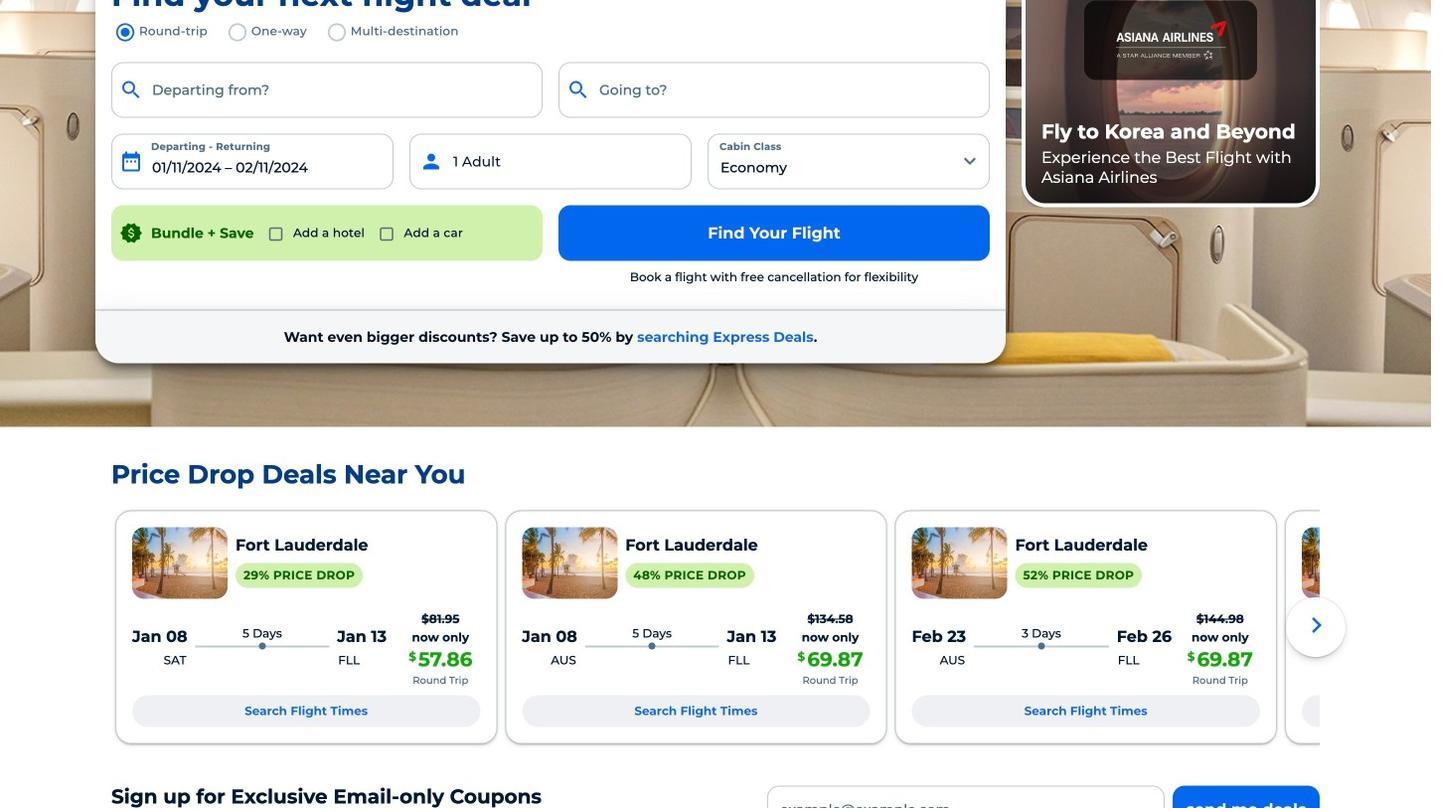 Task type: describe. For each thing, give the bounding box(es) containing it.
Promotion email input field
[[767, 786, 1165, 808]]

Going to? field
[[559, 62, 990, 118]]

none field the "going to?"
[[559, 62, 990, 118]]

advertisement region
[[1022, 0, 1320, 207]]

1 fort lauderdale image image from the left
[[132, 527, 228, 599]]



Task type: locate. For each thing, give the bounding box(es) containing it.
fort lauderdale image image
[[132, 527, 228, 599], [522, 527, 618, 599], [912, 527, 1007, 599]]

None field
[[111, 62, 543, 118], [559, 62, 990, 118]]

next image
[[1302, 610, 1333, 641]]

traveler selection text field
[[410, 134, 692, 189]]

Departing – Returning Date Picker field
[[111, 134, 394, 189]]

0 horizontal spatial fort lauderdale image image
[[132, 527, 228, 599]]

none field 'departing from?'
[[111, 62, 543, 118]]

3 fort lauderdale image image from the left
[[912, 527, 1007, 599]]

flight-search-form element
[[103, 18, 998, 294]]

2 fort lauderdale image image from the left
[[522, 527, 618, 599]]

1 none field from the left
[[111, 62, 543, 118]]

1 horizontal spatial none field
[[559, 62, 990, 118]]

2 horizontal spatial fort lauderdale image image
[[912, 527, 1007, 599]]

1 horizontal spatial fort lauderdale image image
[[522, 527, 618, 599]]

Departing from? field
[[111, 62, 543, 118]]

2 none field from the left
[[559, 62, 990, 118]]

0 horizontal spatial none field
[[111, 62, 543, 118]]



Task type: vqa. For each thing, say whether or not it's contained in the screenshot.
1 corresponding to February 2024
no



